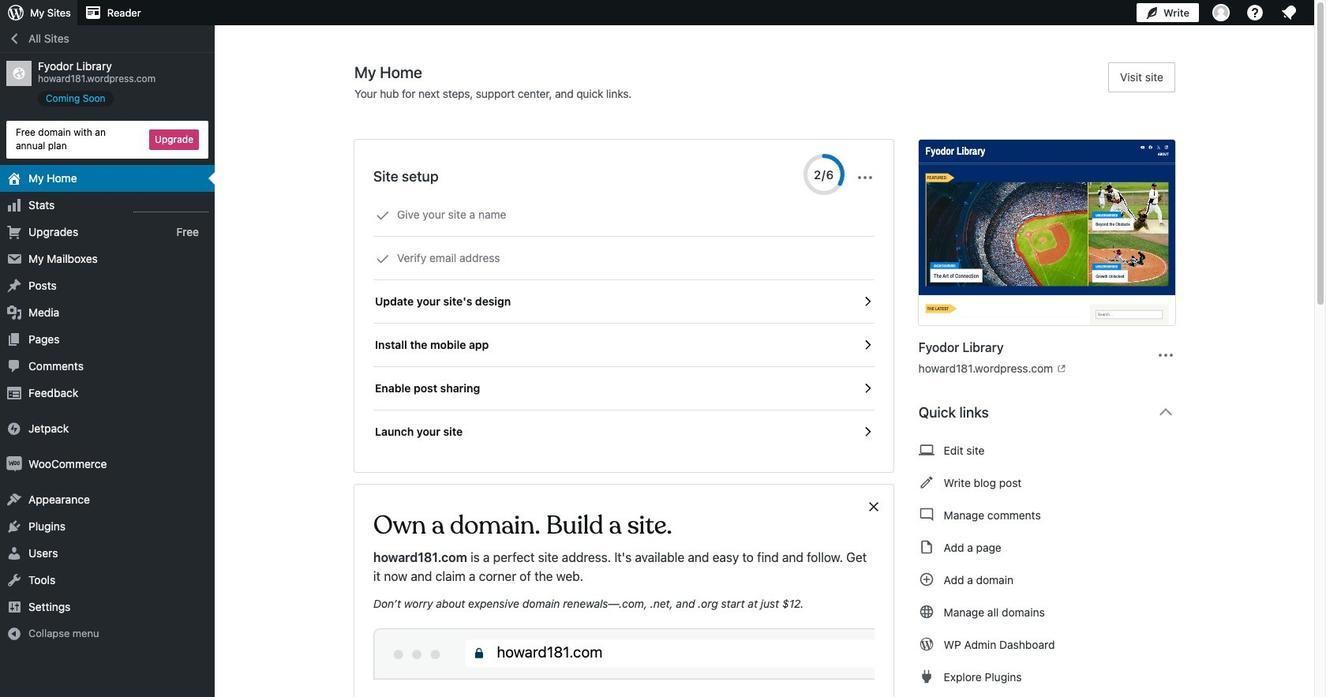 Task type: vqa. For each thing, say whether or not it's contained in the screenshot.
Manage your notifications icon
yes



Task type: describe. For each thing, give the bounding box(es) containing it.
launchpad checklist element
[[374, 193, 875, 453]]

3 task enabled image from the top
[[860, 425, 875, 439]]

edit image
[[919, 473, 935, 492]]

mode_comment image
[[919, 505, 935, 524]]

manage your notifications image
[[1280, 3, 1299, 22]]

dismiss settings image
[[856, 168, 875, 187]]

2 task enabled image from the top
[[860, 381, 875, 396]]

insert_drive_file image
[[919, 538, 935, 557]]

my profile image
[[1213, 4, 1230, 21]]

more options for site fyodor library image
[[1157, 345, 1176, 364]]



Task type: locate. For each thing, give the bounding box(es) containing it.
2 img image from the top
[[6, 456, 22, 472]]

help image
[[1246, 3, 1265, 22]]

task enabled image
[[860, 338, 875, 352], [860, 381, 875, 396], [860, 425, 875, 439]]

1 vertical spatial img image
[[6, 456, 22, 472]]

task complete image
[[376, 208, 390, 223]]

progress bar
[[804, 154, 845, 195]]

1 vertical spatial task enabled image
[[860, 381, 875, 396]]

task enabled image
[[860, 295, 875, 309]]

highest hourly views 0 image
[[133, 202, 208, 212]]

1 img image from the top
[[6, 421, 22, 436]]

0 vertical spatial task enabled image
[[860, 338, 875, 352]]

0 vertical spatial img image
[[6, 421, 22, 436]]

main content
[[355, 62, 1188, 697]]

2 vertical spatial task enabled image
[[860, 425, 875, 439]]

img image
[[6, 421, 22, 436], [6, 456, 22, 472]]

dismiss domain name promotion image
[[867, 498, 881, 516]]

1 task enabled image from the top
[[860, 338, 875, 352]]

laptop image
[[919, 441, 935, 460]]



